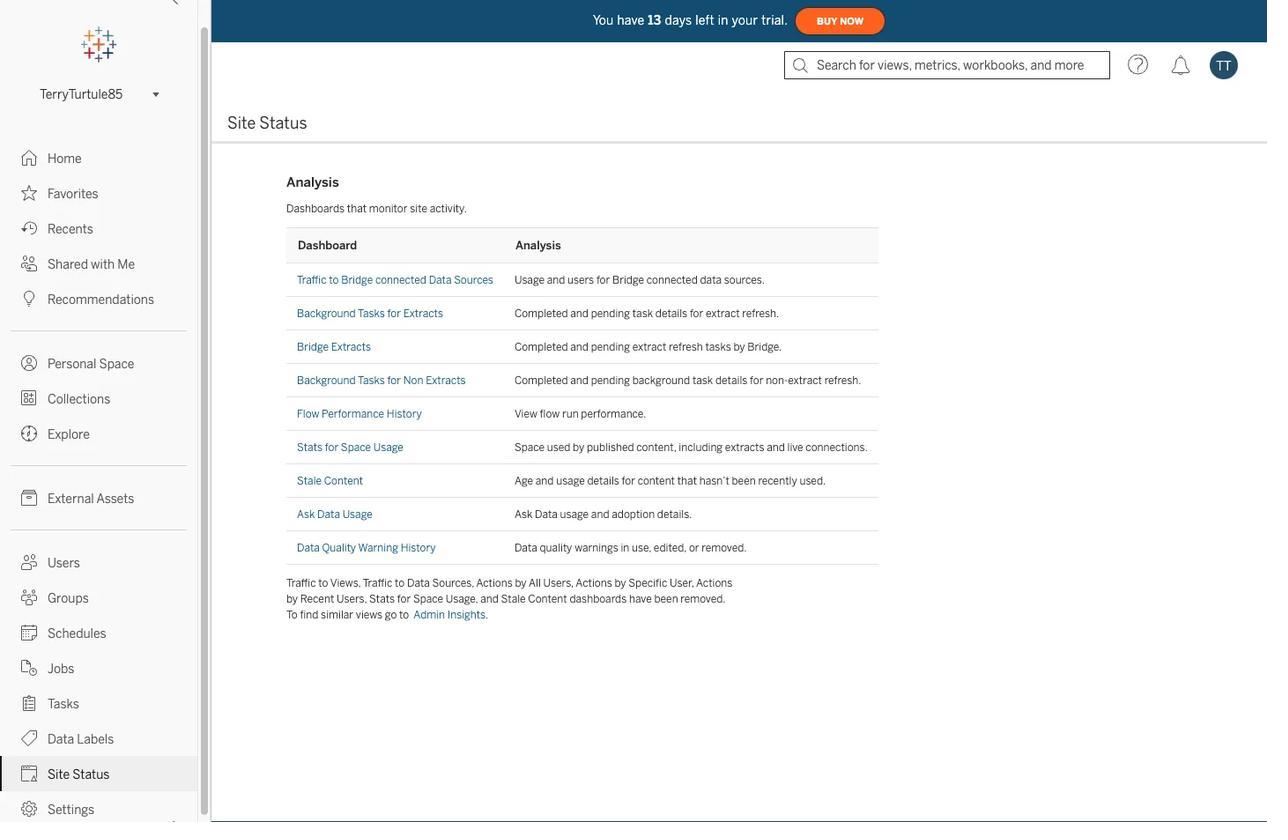 Task type: locate. For each thing, give the bounding box(es) containing it.
1 horizontal spatial bridge
[[341, 273, 373, 286]]

content down all
[[528, 593, 567, 605]]

data labels
[[48, 732, 114, 746]]

extract up tasks
[[706, 307, 740, 319]]

site
[[227, 113, 256, 132], [48, 767, 70, 782]]

shared
[[48, 257, 88, 271]]

or
[[689, 541, 699, 554]]

ask
[[297, 508, 315, 520], [515, 508, 533, 520]]

1 vertical spatial status
[[72, 767, 110, 782]]

pending down the completed and pending task details for extract refresh.
[[591, 340, 630, 353]]

extract down the completed and pending task details for extract refresh.
[[633, 340, 667, 353]]

view
[[515, 407, 538, 420]]

2 vertical spatial completed
[[515, 374, 568, 386]]

details.
[[657, 508, 692, 520]]

data
[[429, 273, 452, 286], [317, 508, 340, 520], [535, 508, 558, 520], [297, 541, 320, 554], [515, 541, 537, 554], [407, 577, 430, 590], [48, 732, 74, 746]]

tasks up flow performance history
[[358, 374, 385, 386]]

by left all
[[515, 577, 527, 590]]

0 horizontal spatial refresh.
[[742, 307, 779, 319]]

background for background tasks for non extracts
[[297, 374, 356, 386]]

1 horizontal spatial extract
[[706, 307, 740, 319]]

used
[[547, 441, 571, 453]]

you
[[593, 13, 614, 28]]

sources
[[454, 273, 493, 286]]

usage up data quality warning history link
[[343, 508, 373, 520]]

usage for data
[[560, 508, 589, 520]]

shared with me
[[48, 257, 135, 271]]

1 vertical spatial that
[[677, 474, 697, 487]]

space up collections link
[[99, 356, 134, 371]]

0 horizontal spatial site status
[[48, 767, 110, 782]]

0 vertical spatial content
[[324, 474, 363, 487]]

adoption
[[612, 508, 655, 520]]

bridge extracts link
[[297, 340, 371, 353]]

bridge up the completed and pending task details for extract refresh.
[[613, 273, 644, 286]]

0 vertical spatial extracts
[[403, 307, 443, 319]]

ask down stale content
[[297, 508, 315, 520]]

in left use,
[[621, 541, 630, 554]]

usage down used
[[556, 474, 585, 487]]

0 vertical spatial usage
[[515, 273, 545, 286]]

that left the hasn't
[[677, 474, 697, 487]]

2 background from the top
[[297, 374, 356, 386]]

site status
[[227, 113, 307, 132], [48, 767, 110, 782]]

1 horizontal spatial content
[[528, 593, 567, 605]]

1 ask from the left
[[297, 508, 315, 520]]

2 horizontal spatial actions
[[696, 577, 733, 590]]

0 horizontal spatial connected
[[375, 273, 426, 286]]

removed. down user,
[[681, 593, 725, 605]]

stats down flow
[[297, 441, 323, 453]]

0 vertical spatial stats
[[297, 441, 323, 453]]

1 vertical spatial been
[[654, 593, 678, 605]]

1 vertical spatial stats
[[369, 593, 395, 605]]

tasks
[[358, 307, 385, 319], [358, 374, 385, 386], [48, 697, 79, 711]]

sources,
[[432, 577, 474, 590]]

1 horizontal spatial stale
[[501, 593, 526, 605]]

0 vertical spatial details
[[655, 307, 688, 319]]

0 vertical spatial that
[[347, 202, 367, 215]]

0 vertical spatial background
[[297, 307, 356, 319]]

stale right usage,
[[501, 593, 526, 605]]

dashboards that monitor site activity.
[[286, 202, 467, 215]]

0 horizontal spatial extract
[[633, 340, 667, 353]]

0 horizontal spatial ask
[[297, 508, 315, 520]]

by up to
[[286, 593, 298, 605]]

stats
[[297, 441, 323, 453], [369, 593, 395, 605]]

stale
[[297, 474, 322, 487], [501, 593, 526, 605]]

view flow run performance.
[[515, 407, 646, 420]]

similar
[[321, 609, 353, 621]]

2 horizontal spatial extract
[[788, 374, 822, 386]]

traffic right the 'views,'
[[363, 577, 393, 590]]

tasks inside main navigation. press the up and down arrow keys to access links. element
[[48, 697, 79, 711]]

2 pending from the top
[[591, 340, 630, 353]]

background for background tasks for extracts
[[297, 307, 356, 319]]

connected
[[375, 273, 426, 286], [647, 273, 698, 286]]

removed. inside the traffic to views, traffic to data sources, actions by all users, actions by specific user, actions by recent users, stats for space usage, and stale content dashboards have been removed. to find similar views go to
[[681, 593, 725, 605]]

background down "bridge extracts" link
[[297, 374, 356, 386]]

2 vertical spatial tasks
[[48, 697, 79, 711]]

history right the warning
[[401, 541, 436, 554]]

ask down the age
[[515, 508, 533, 520]]

1 vertical spatial refresh.
[[825, 374, 862, 386]]

0 vertical spatial extract
[[706, 307, 740, 319]]

2 completed from the top
[[515, 340, 568, 353]]

1 vertical spatial site status
[[48, 767, 110, 782]]

1 vertical spatial usage
[[373, 441, 403, 453]]

1 horizontal spatial users,
[[543, 577, 574, 590]]

2 vertical spatial extract
[[788, 374, 822, 386]]

1 vertical spatial task
[[693, 374, 713, 386]]

status
[[259, 113, 307, 132], [72, 767, 110, 782]]

0 vertical spatial task
[[633, 307, 653, 319]]

published
[[587, 441, 634, 453]]

1 horizontal spatial been
[[732, 474, 756, 487]]

1 vertical spatial details
[[716, 374, 748, 386]]

refresh. right non-
[[825, 374, 862, 386]]

home
[[48, 151, 82, 166]]

1 horizontal spatial status
[[259, 113, 307, 132]]

removed. right or
[[702, 541, 747, 554]]

hasn't
[[700, 474, 730, 487]]

been down user,
[[654, 593, 678, 605]]

0 vertical spatial site status
[[227, 113, 307, 132]]

in right left
[[718, 13, 729, 28]]

1 vertical spatial stale
[[501, 593, 526, 605]]

task
[[633, 307, 653, 319], [693, 374, 713, 386]]

space down the performance
[[341, 441, 371, 453]]

analysis
[[286, 175, 339, 190], [516, 238, 561, 252]]

data up admin
[[407, 577, 430, 590]]

pending for task
[[591, 307, 630, 319]]

0 vertical spatial usage
[[556, 474, 585, 487]]

space inside the traffic to views, traffic to data sources, actions by all users, actions by specific user, actions by recent users, stats for space usage, and stale content dashboards have been removed. to find similar views go to
[[413, 593, 443, 605]]

0 vertical spatial pending
[[591, 307, 630, 319]]

background up "bridge extracts" link
[[297, 307, 356, 319]]

1 connected from the left
[[375, 273, 426, 286]]

removed.
[[702, 541, 747, 554], [681, 593, 725, 605]]

stale up ask data usage
[[297, 474, 322, 487]]

0 horizontal spatial task
[[633, 307, 653, 319]]

extract up live
[[788, 374, 822, 386]]

1 vertical spatial in
[[621, 541, 630, 554]]

background
[[297, 307, 356, 319], [297, 374, 356, 386]]

to down dashboard
[[329, 273, 339, 286]]

usage up quality
[[560, 508, 589, 520]]

background tasks for extracts link
[[297, 307, 443, 319]]

3 pending from the top
[[591, 374, 630, 386]]

1 vertical spatial analysis
[[516, 238, 561, 252]]

views
[[356, 609, 383, 621]]

dashboards
[[570, 593, 627, 605]]

0 horizontal spatial stats
[[297, 441, 323, 453]]

including
[[679, 441, 723, 453]]

tasks down traffic to bridge connected data sources
[[358, 307, 385, 319]]

usage
[[515, 273, 545, 286], [373, 441, 403, 453], [343, 508, 373, 520]]

content down stats for space usage
[[324, 474, 363, 487]]

1 vertical spatial users,
[[337, 593, 367, 605]]

now
[[840, 16, 864, 27]]

1 horizontal spatial task
[[693, 374, 713, 386]]

0 horizontal spatial usage
[[343, 508, 373, 520]]

1 vertical spatial tasks
[[358, 374, 385, 386]]

completed for completed and pending background task details for non-extract refresh.
[[515, 374, 568, 386]]

0 vertical spatial status
[[259, 113, 307, 132]]

1 horizontal spatial stats
[[369, 593, 395, 605]]

pending up the performance.
[[591, 374, 630, 386]]

usage down flow performance history
[[373, 441, 403, 453]]

users, right all
[[543, 577, 574, 590]]

that left monitor
[[347, 202, 367, 215]]

tasks down jobs
[[48, 697, 79, 711]]

used.
[[800, 474, 826, 487]]

traffic
[[297, 273, 327, 286], [286, 577, 316, 590], [363, 577, 393, 590]]

1 background from the top
[[297, 307, 356, 319]]

home link
[[0, 140, 197, 175]]

bridge down background tasks for extracts link
[[297, 340, 329, 353]]

2 vertical spatial pending
[[591, 374, 630, 386]]

task down usage and users for bridge connected data sources. on the top
[[633, 307, 653, 319]]

1 horizontal spatial actions
[[576, 577, 612, 590]]

details down tasks
[[716, 374, 748, 386]]

1 vertical spatial background
[[297, 374, 356, 386]]

data left sources
[[429, 273, 452, 286]]

1 horizontal spatial site status
[[227, 113, 307, 132]]

users, down the 'views,'
[[337, 593, 367, 605]]

0 vertical spatial completed
[[515, 307, 568, 319]]

users,
[[543, 577, 574, 590], [337, 593, 367, 605]]

dashboards
[[286, 202, 345, 215]]

actions up usage,
[[476, 577, 513, 590]]

bridge up background tasks for extracts link
[[341, 273, 373, 286]]

space
[[99, 356, 134, 371], [341, 441, 371, 453], [515, 441, 545, 453], [413, 593, 443, 605]]

completed
[[515, 307, 568, 319], [515, 340, 568, 353], [515, 374, 568, 386]]

details up 'ask data usage and adoption details.'
[[587, 474, 619, 487]]

1 horizontal spatial ask
[[515, 508, 533, 520]]

users link
[[0, 545, 197, 580]]

live
[[787, 441, 803, 453]]

2 connected from the left
[[647, 273, 698, 286]]

data inside main navigation. press the up and down arrow keys to access links. element
[[48, 732, 74, 746]]

0 horizontal spatial site
[[48, 767, 70, 782]]

details
[[655, 307, 688, 319], [716, 374, 748, 386], [587, 474, 619, 487]]

background
[[633, 374, 690, 386]]

traffic up recent
[[286, 577, 316, 590]]

stats up go
[[369, 593, 395, 605]]

tasks for non
[[358, 374, 385, 386]]

1 vertical spatial history
[[401, 541, 436, 554]]

1 vertical spatial completed
[[515, 340, 568, 353]]

0 vertical spatial tasks
[[358, 307, 385, 319]]

1 horizontal spatial in
[[718, 13, 729, 28]]

0 horizontal spatial been
[[654, 593, 678, 605]]

admin insights. link
[[414, 609, 488, 621]]

trial.
[[762, 13, 788, 28]]

2 ask from the left
[[515, 508, 533, 520]]

been
[[732, 474, 756, 487], [654, 593, 678, 605]]

admin
[[414, 609, 445, 621]]

1 horizontal spatial details
[[655, 307, 688, 319]]

data left quality
[[515, 541, 537, 554]]

refresh. up bridge. in the top right of the page
[[742, 307, 779, 319]]

0 vertical spatial stale
[[297, 474, 322, 487]]

1 vertical spatial content
[[528, 593, 567, 605]]

tasks
[[705, 340, 731, 353]]

0 horizontal spatial users,
[[337, 593, 367, 605]]

warning
[[358, 541, 398, 554]]

0 vertical spatial site
[[227, 113, 256, 132]]

refresh
[[669, 340, 703, 353]]

to
[[286, 609, 298, 621]]

0 horizontal spatial in
[[621, 541, 630, 554]]

labels
[[77, 732, 114, 746]]

1 pending from the top
[[591, 307, 630, 319]]

actions right user,
[[696, 577, 733, 590]]

2 vertical spatial usage
[[343, 508, 373, 520]]

me
[[118, 257, 135, 271]]

assets
[[96, 491, 134, 506]]

space up admin
[[413, 593, 443, 605]]

flow performance history
[[297, 407, 422, 420]]

0 vertical spatial analysis
[[286, 175, 339, 190]]

been right the hasn't
[[732, 474, 756, 487]]

task down tasks
[[693, 374, 713, 386]]

history down non
[[387, 407, 422, 420]]

insights.
[[448, 609, 488, 621]]

1 horizontal spatial site
[[227, 113, 256, 132]]

0 vertical spatial in
[[718, 13, 729, 28]]

recents
[[48, 222, 93, 236]]

extracts right non
[[426, 374, 466, 386]]

have left 13
[[617, 13, 645, 28]]

2 vertical spatial details
[[587, 474, 619, 487]]

actions up dashboards
[[576, 577, 612, 590]]

1 vertical spatial removed.
[[681, 593, 725, 605]]

1 vertical spatial extracts
[[331, 340, 371, 353]]

1 vertical spatial pending
[[591, 340, 630, 353]]

details up refresh
[[655, 307, 688, 319]]

0 horizontal spatial bridge
[[297, 340, 329, 353]]

connected up background tasks for extracts on the left of page
[[375, 273, 426, 286]]

for
[[597, 273, 610, 286], [387, 307, 401, 319], [690, 307, 704, 319], [387, 374, 401, 386], [750, 374, 764, 386], [325, 441, 339, 453], [622, 474, 635, 487], [397, 593, 411, 605]]

0 horizontal spatial status
[[72, 767, 110, 782]]

age
[[515, 474, 533, 487]]

pending down usage and users for bridge connected data sources. on the top
[[591, 307, 630, 319]]

connected left 'data' on the top right
[[647, 273, 698, 286]]

by up dashboards
[[615, 577, 626, 590]]

extract
[[706, 307, 740, 319], [633, 340, 667, 353], [788, 374, 822, 386]]

content inside the traffic to views, traffic to data sources, actions by all users, actions by specific user, actions by recent users, stats for space usage, and stale content dashboards have been removed. to find similar views go to
[[528, 593, 567, 605]]

explore link
[[0, 416, 197, 451]]

explore
[[48, 427, 90, 442]]

extracts down background tasks for extracts link
[[331, 340, 371, 353]]

3 completed from the top
[[515, 374, 568, 386]]

1 actions from the left
[[476, 577, 513, 590]]

1 vertical spatial usage
[[560, 508, 589, 520]]

data left labels on the bottom left of the page
[[48, 732, 74, 746]]

and inside the traffic to views, traffic to data sources, actions by all users, actions by specific user, actions by recent users, stats for space usage, and stale content dashboards have been removed. to find similar views go to
[[480, 593, 499, 605]]

completed for completed and pending task details for extract refresh.
[[515, 307, 568, 319]]

1 horizontal spatial connected
[[647, 273, 698, 286]]

usage left users
[[515, 273, 545, 286]]

flow
[[297, 407, 319, 420]]

1 horizontal spatial analysis
[[516, 238, 561, 252]]

1 completed from the top
[[515, 307, 568, 319]]

2 actions from the left
[[576, 577, 612, 590]]

collections
[[48, 392, 110, 406]]

to up recent
[[318, 577, 328, 590]]

traffic down dashboard
[[297, 273, 327, 286]]

0 vertical spatial removed.
[[702, 541, 747, 554]]

extracts down traffic to bridge connected data sources link
[[403, 307, 443, 319]]

0 horizontal spatial actions
[[476, 577, 513, 590]]

have down the specific
[[629, 593, 652, 605]]

traffic for traffic to bridge connected data sources
[[297, 273, 327, 286]]

usage for and
[[556, 474, 585, 487]]



Task type: describe. For each thing, give the bounding box(es) containing it.
recommendations link
[[0, 281, 197, 316]]

ask for ask data usage and adoption details.
[[515, 508, 533, 520]]

stale content
[[297, 474, 363, 487]]

bridge extracts
[[297, 340, 371, 353]]

personal space link
[[0, 345, 197, 381]]

0 horizontal spatial that
[[347, 202, 367, 215]]

buy
[[817, 16, 837, 27]]

ask for ask data usage
[[297, 508, 315, 520]]

pending for background
[[591, 374, 630, 386]]

site inside main navigation. press the up and down arrow keys to access links. element
[[48, 767, 70, 782]]

personal space
[[48, 356, 134, 371]]

users
[[48, 556, 80, 570]]

sources.
[[724, 273, 765, 286]]

0 vertical spatial users,
[[543, 577, 574, 590]]

monitor
[[369, 202, 408, 215]]

2 vertical spatial extracts
[[426, 374, 466, 386]]

completed and pending task details for extract refresh.
[[515, 307, 779, 319]]

for inside the traffic to views, traffic to data sources, actions by all users, actions by specific user, actions by recent users, stats for space usage, and stale content dashboards have been removed. to find similar views go to
[[397, 593, 411, 605]]

buy now button
[[795, 7, 886, 35]]

background tasks for non extracts
[[297, 374, 466, 386]]

0 vertical spatial refresh.
[[742, 307, 779, 319]]

data quality warnings in use, edited, or removed.
[[515, 541, 747, 554]]

recent
[[300, 593, 334, 605]]

buy now
[[817, 16, 864, 27]]

been inside the traffic to views, traffic to data sources, actions by all users, actions by specific user, actions by recent users, stats for space usage, and stale content dashboards have been removed. to find similar views go to
[[654, 593, 678, 605]]

site
[[410, 202, 427, 215]]

3 actions from the left
[[696, 577, 733, 590]]

content,
[[637, 441, 676, 453]]

0 vertical spatial been
[[732, 474, 756, 487]]

navigation panel element
[[0, 27, 197, 822]]

stats inside the traffic to views, traffic to data sources, actions by all users, actions by specific user, actions by recent users, stats for space usage, and stale content dashboards have been removed. to find similar views go to
[[369, 593, 395, 605]]

space left used
[[515, 441, 545, 453]]

connections.
[[806, 441, 868, 453]]

stale content link
[[297, 474, 363, 487]]

space used by published content, including extracts and live connections.
[[515, 441, 868, 453]]

2 horizontal spatial usage
[[515, 273, 545, 286]]

stats for space usage link
[[297, 441, 403, 453]]

flow
[[540, 407, 560, 420]]

main navigation. press the up and down arrow keys to access links. element
[[0, 140, 197, 822]]

space inside main navigation. press the up and down arrow keys to access links. element
[[99, 356, 134, 371]]

by right used
[[573, 441, 585, 453]]

completed and pending background task details for non-extract refresh.
[[515, 374, 862, 386]]

edited,
[[654, 541, 687, 554]]

external assets
[[48, 491, 134, 506]]

age and usage details for content that hasn't been recently used.
[[515, 474, 826, 487]]

groups
[[48, 591, 89, 605]]

1 horizontal spatial that
[[677, 474, 697, 487]]

0 horizontal spatial stale
[[297, 474, 322, 487]]

traffic to views, traffic to data sources, actions by all users, actions by specific user, actions by recent users, stats for space usage, and stale content dashboards have been removed. to find similar views go to
[[286, 577, 733, 621]]

usage,
[[446, 593, 478, 605]]

data up quality
[[535, 508, 558, 520]]

jobs link
[[0, 650, 197, 686]]

favorites
[[48, 186, 98, 201]]

you have 13 days left in your trial.
[[593, 13, 788, 28]]

tasks for extracts
[[358, 307, 385, 319]]

ask data usage
[[297, 508, 373, 520]]

users
[[568, 273, 594, 286]]

data
[[700, 273, 722, 286]]

views,
[[330, 577, 361, 590]]

use,
[[632, 541, 651, 554]]

shared with me link
[[0, 246, 197, 281]]

2 horizontal spatial details
[[716, 374, 748, 386]]

background tasks for non extracts link
[[297, 374, 466, 386]]

0 horizontal spatial content
[[324, 474, 363, 487]]

content
[[638, 474, 675, 487]]

groups link
[[0, 580, 197, 615]]

1 horizontal spatial usage
[[373, 441, 403, 453]]

settings link
[[0, 791, 197, 822]]

pending for extract
[[591, 340, 630, 353]]

your
[[732, 13, 758, 28]]

site status inside site status link
[[48, 767, 110, 782]]

traffic for traffic to views, traffic to data sources, actions by all users, actions by specific user, actions by recent users, stats for space usage, and stale content dashboards have been removed. to find similar views go to
[[286, 577, 316, 590]]

data left the quality
[[297, 541, 320, 554]]

data quality warning history
[[297, 541, 436, 554]]

ask data usage and adoption details.
[[515, 508, 692, 520]]

terryturtule85 button
[[33, 84, 165, 105]]

0 horizontal spatial details
[[587, 474, 619, 487]]

personal
[[48, 356, 96, 371]]

0 horizontal spatial analysis
[[286, 175, 339, 190]]

terryturtule85
[[40, 87, 123, 102]]

have inside the traffic to views, traffic to data sources, actions by all users, actions by specific user, actions by recent users, stats for space usage, and stale content dashboards have been removed. to find similar views go to
[[629, 593, 652, 605]]

with
[[91, 257, 115, 271]]

performance
[[322, 407, 384, 420]]

schedules
[[48, 626, 106, 641]]

jobs
[[48, 661, 74, 676]]

recommendations
[[48, 292, 154, 307]]

by right tasks
[[734, 340, 745, 353]]

completed for completed and pending extract refresh tasks by bridge.
[[515, 340, 568, 353]]

status inside site status link
[[72, 767, 110, 782]]

ask data usage link
[[297, 508, 373, 520]]

1 horizontal spatial refresh.
[[825, 374, 862, 386]]

external
[[48, 491, 94, 506]]

2 horizontal spatial bridge
[[613, 273, 644, 286]]

settings
[[48, 802, 94, 817]]

schedules link
[[0, 615, 197, 650]]

recents link
[[0, 211, 197, 246]]

1 vertical spatial extract
[[633, 340, 667, 353]]

warnings
[[575, 541, 618, 554]]

collections link
[[0, 381, 197, 416]]

to right go
[[399, 609, 409, 621]]

dashboard
[[298, 238, 357, 252]]

admin insights.
[[414, 609, 488, 621]]

favorites link
[[0, 175, 197, 211]]

Search for views, metrics, workbooks, and more text field
[[784, 51, 1110, 79]]

find
[[300, 609, 318, 621]]

data inside the traffic to views, traffic to data sources, actions by all users, actions by specific user, actions by recent users, stats for space usage, and stale content dashboards have been removed. to find similar views go to
[[407, 577, 430, 590]]

0 vertical spatial have
[[617, 13, 645, 28]]

stale inside the traffic to views, traffic to data sources, actions by all users, actions by specific user, actions by recent users, stats for space usage, and stale content dashboards have been removed. to find similar views go to
[[501, 593, 526, 605]]

all
[[529, 577, 541, 590]]

non-
[[766, 374, 788, 386]]

days
[[665, 13, 692, 28]]

flow performance history link
[[297, 407, 422, 420]]

external assets link
[[0, 480, 197, 516]]

extracts
[[725, 441, 765, 453]]

traffic to bridge connected data sources
[[297, 273, 493, 286]]

to up go
[[395, 577, 405, 590]]

data down stale content
[[317, 508, 340, 520]]

0 vertical spatial history
[[387, 407, 422, 420]]

recently
[[758, 474, 797, 487]]

13
[[648, 13, 661, 28]]

quality
[[322, 541, 356, 554]]

performance.
[[581, 407, 646, 420]]



Task type: vqa. For each thing, say whether or not it's contained in the screenshot.
the topmost Site Status
yes



